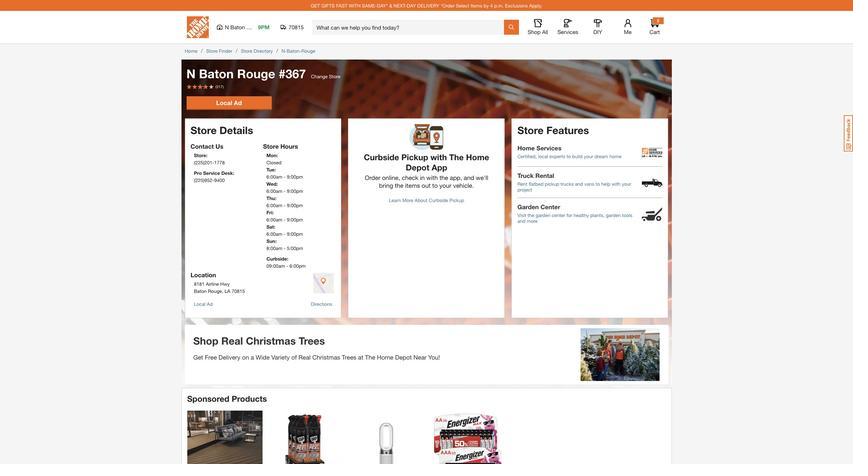 Task type: locate. For each thing, give the bounding box(es) containing it.
shop inside button
[[528, 29, 541, 35]]

6:00am up sun:
[[267, 231, 283, 237]]

learn
[[389, 197, 401, 203]]

1 horizontal spatial the
[[449, 153, 464, 162]]

6:00am down wed:
[[267, 188, 283, 194]]

local ad link down 8181 on the left bottom of page
[[194, 298, 213, 311]]

3 6:00am from the top
[[267, 203, 283, 208]]

to right the out
[[433, 182, 438, 189]]

2 vertical spatial baton
[[194, 288, 207, 294]]

baton
[[231, 24, 245, 30], [199, 66, 234, 81], [194, 288, 207, 294]]

home up we'll
[[466, 153, 489, 162]]

9pm
[[258, 24, 270, 30]]

1 vertical spatial the
[[365, 354, 375, 361]]

get
[[311, 3, 320, 8]]

home right at
[[377, 354, 394, 361]]

hwy
[[220, 281, 230, 287]]

ad up details
[[234, 99, 242, 106]]

1 vertical spatial christmas
[[313, 354, 340, 361]]

pickup up check
[[402, 153, 428, 162]]

image title image
[[642, 143, 663, 163], [642, 179, 663, 187], [642, 208, 663, 221]]

2
[[657, 18, 660, 23]]

us
[[216, 143, 223, 150]]

(225)201-
[[194, 160, 214, 165]]

directions link
[[311, 298, 332, 311]]

0 horizontal spatial shop
[[193, 335, 219, 347]]

baton left the 9pm
[[231, 24, 245, 30]]

depot left near
[[395, 354, 412, 361]]

select
[[456, 3, 469, 8]]

and inside garden center visit the garden center for healthy plants, garden tools and more
[[518, 218, 526, 224]]

shop up free
[[193, 335, 219, 347]]

and left vans
[[575, 181, 583, 187]]

experts
[[550, 154, 566, 159]]

same-
[[362, 3, 377, 8]]

shop left all
[[528, 29, 541, 35]]

1 vertical spatial pickup
[[450, 197, 464, 203]]

4
[[490, 3, 493, 8]]

0 horizontal spatial to
[[433, 182, 438, 189]]

free
[[205, 354, 217, 361]]

0 vertical spatial ad
[[234, 99, 242, 106]]

baton down 8181 on the left bottom of page
[[194, 288, 207, 294]]

to left help at right
[[596, 181, 600, 187]]

1 vertical spatial n
[[187, 66, 196, 81]]

1 horizontal spatial garden
[[606, 212, 621, 218]]

0 horizontal spatial garden
[[536, 212, 551, 218]]

rouge for n baton rouge
[[247, 24, 263, 30]]

pickup
[[402, 153, 428, 162], [450, 197, 464, 203]]

la
[[225, 288, 230, 294]]

store inside store hours mon: closed tue: 6:00am - 9:00pm wed: 6:00am - 9:00pm thu: 6:00am - 9:00pm fri: 6:00am - 9:00pm sat: 6:00am - 9:00pm sun: 8:00am - 5:00pm
[[263, 143, 279, 150]]

:
[[206, 152, 208, 158], [233, 170, 234, 176]]

directions
[[311, 302, 332, 307]]

max battery bundle with aa (36-pack) and aaa (30-pack) batteries image
[[430, 411, 505, 465]]

flatbed
[[529, 181, 544, 187]]

healthy
[[574, 212, 589, 218]]

next-
[[394, 3, 407, 8]]

sponsored
[[187, 394, 230, 404]]

diy
[[594, 29, 603, 35]]

1 horizontal spatial shop
[[528, 29, 541, 35]]

1 vertical spatial 70815
[[232, 288, 245, 294]]

1 vertical spatial trees
[[342, 354, 357, 361]]

with
[[349, 3, 361, 8]]

store up mon:
[[263, 143, 279, 150]]

at
[[358, 354, 364, 361]]

1 image title image from the top
[[642, 143, 663, 163]]

1 horizontal spatial your
[[584, 154, 594, 159]]

baton for n baton rouge
[[231, 24, 245, 30]]

0 vertical spatial real
[[221, 335, 243, 347]]

to left build
[[567, 154, 571, 159]]

to inside truck rental rent flatbed pickup trucks and vans to help with your project
[[596, 181, 600, 187]]

store for store details
[[191, 124, 217, 137]]

store directory
[[241, 48, 273, 54]]

local ad down 8181 on the left bottom of page
[[194, 302, 213, 307]]

0 horizontal spatial the
[[395, 182, 404, 189]]

2 horizontal spatial the
[[528, 212, 535, 218]]

the down app
[[440, 174, 448, 182]]

store up contact
[[191, 124, 217, 137]]

certified,
[[518, 154, 537, 159]]

1 horizontal spatial pickup
[[450, 197, 464, 203]]

and left the more
[[518, 218, 526, 224]]

and up vehicle.
[[464, 174, 474, 182]]

0 horizontal spatial local ad
[[194, 302, 213, 307]]

garden left tools
[[606, 212, 621, 218]]

n down home link
[[187, 66, 196, 81]]

depot
[[406, 163, 430, 172], [395, 354, 412, 361]]

6:00am up wed:
[[267, 174, 283, 180]]

store left finder
[[206, 48, 218, 54]]

curbside right about in the top of the page
[[429, 197, 448, 203]]

local down 8181 on the left bottom of page
[[194, 302, 206, 307]]

store for store finder
[[206, 48, 218, 54]]

1 horizontal spatial local
[[216, 99, 232, 106]]

2 image title image from the top
[[642, 179, 663, 187]]

trees up get free delivery on a wide variety of real christmas trees at the home depot near you!
[[299, 335, 325, 347]]

3 9:00pm from the top
[[287, 203, 303, 208]]

items
[[471, 3, 483, 8]]

1 vertical spatial ad
[[207, 302, 213, 307]]

image title image for garden center
[[642, 208, 663, 221]]

0 horizontal spatial trees
[[299, 335, 325, 347]]

garden down center
[[536, 212, 551, 218]]

truck
[[518, 172, 534, 179]]

store for store hours mon: closed tue: 6:00am - 9:00pm wed: 6:00am - 9:00pm thu: 6:00am - 9:00pm fri: 6:00am - 9:00pm sat: 6:00am - 9:00pm sun: 8:00am - 5:00pm
[[263, 143, 279, 150]]

1 horizontal spatial to
[[567, 154, 571, 159]]

6:00am up sat:
[[267, 217, 283, 223]]

1 9:00pm from the top
[[287, 174, 303, 180]]

visit
[[518, 212, 527, 218]]

: right service
[[233, 170, 234, 176]]

store for store directory
[[241, 48, 252, 54]]

store
[[206, 48, 218, 54], [241, 48, 252, 54], [329, 74, 341, 79], [191, 124, 217, 137], [518, 124, 544, 137], [263, 143, 279, 150], [194, 152, 206, 158]]

vans
[[585, 181, 595, 187]]

rent
[[518, 181, 528, 187]]

0 vertical spatial baton
[[231, 24, 245, 30]]

rouge right n-
[[302, 48, 316, 54]]

0 horizontal spatial curbside
[[364, 153, 399, 162]]

curbside up order in the top of the page
[[364, 153, 399, 162]]

(
[[216, 85, 216, 89]]

local for the topmost local ad link
[[216, 99, 232, 106]]

: up '(225)201-1778' link
[[206, 152, 208, 158]]

store for store features
[[518, 124, 544, 137]]

christmas up wide
[[246, 335, 296, 347]]

2 garden from the left
[[606, 212, 621, 218]]

2 horizontal spatial and
[[575, 181, 583, 187]]

n up finder
[[225, 24, 229, 30]]

1 horizontal spatial 70815
[[289, 24, 304, 30]]

0 vertical spatial local
[[216, 99, 232, 106]]

09:00am
[[267, 263, 285, 269]]

0 vertical spatial n
[[225, 24, 229, 30]]

5 6:00am from the top
[[267, 231, 283, 237]]

services up the local
[[537, 144, 562, 152]]

local ad link down )
[[187, 96, 272, 109]]

n for n baton rouge # 367
[[187, 66, 196, 81]]

367
[[286, 66, 306, 81]]

the
[[449, 153, 464, 162], [365, 354, 375, 361]]

rouge
[[247, 24, 263, 30], [302, 48, 316, 54], [237, 66, 275, 81], [208, 288, 222, 294]]

garden
[[518, 203, 539, 211]]

6:00am down thu:
[[267, 203, 283, 208]]

store up (225)201-
[[194, 152, 206, 158]]

0 horizontal spatial pickup
[[402, 153, 428, 162]]

rouge inside location 8181 airline hwy baton rouge , la 70815
[[208, 288, 222, 294]]

more
[[403, 197, 414, 203]]

0 horizontal spatial local
[[194, 302, 206, 307]]

your right help at right
[[622, 181, 632, 187]]

services right all
[[558, 29, 579, 35]]

to
[[567, 154, 571, 159], [596, 181, 600, 187], [433, 182, 438, 189]]

depot inside curbside pickup with the home depot app order online, check in with the app, and we'll bring the items out to your vehicle.
[[406, 163, 430, 172]]

christmas right of
[[313, 354, 340, 361]]

local ad down )
[[216, 99, 242, 106]]

1 vertical spatial local ad
[[194, 302, 213, 307]]

0 vertical spatial depot
[[406, 163, 430, 172]]

2 horizontal spatial your
[[622, 181, 632, 187]]

get gifts fast with same-day* & next-day delivery *order select items by 4 p.m. exclusions apply.
[[311, 3, 543, 8]]

1 horizontal spatial n
[[225, 24, 229, 30]]

home up certified,
[[518, 144, 535, 152]]

with right help at right
[[612, 181, 621, 187]]

mon:
[[267, 152, 278, 158]]

0 vertical spatial christmas
[[246, 335, 296, 347]]

0 vertical spatial :
[[206, 152, 208, 158]]

- inside curbside: 09:00am - 6:00pm
[[287, 263, 288, 269]]

home inside home services certified, local experts to build your dream home
[[518, 144, 535, 152]]

with inside truck rental rent flatbed pickup trucks and vans to help with your project
[[612, 181, 621, 187]]

What can we help you find today? search field
[[317, 20, 504, 34]]

dream
[[595, 154, 608, 159]]

the up app,
[[449, 153, 464, 162]]

70815 up baton-
[[289, 24, 304, 30]]

apply.
[[529, 3, 543, 8]]

to inside home services certified, local experts to build your dream home
[[567, 154, 571, 159]]

the inside curbside pickup with the home depot app order online, check in with the app, and we'll bring the items out to your vehicle.
[[449, 153, 464, 162]]

baton-
[[287, 48, 302, 54]]

services inside home services certified, local experts to build your dream home
[[537, 144, 562, 152]]

tue:
[[267, 167, 276, 173]]

#
[[279, 66, 286, 81]]

n-
[[282, 48, 287, 54]]

order
[[365, 174, 381, 182]]

0 vertical spatial pickup
[[402, 153, 428, 162]]

store up certified,
[[518, 124, 544, 137]]

pickup inside the learn more about curbside pickup link
[[450, 197, 464, 203]]

and inside curbside pickup with the home depot app order online, check in with the app, and we'll bring the items out to your vehicle.
[[464, 174, 474, 182]]

and
[[464, 174, 474, 182], [575, 181, 583, 187], [518, 218, 526, 224]]

0 vertical spatial services
[[558, 29, 579, 35]]

change store
[[311, 74, 341, 79]]

2 vertical spatial image title image
[[642, 208, 663, 221]]

1 vertical spatial image title image
[[642, 179, 663, 187]]

rouge down store directory
[[237, 66, 275, 81]]

depot up in
[[406, 163, 430, 172]]

1 vertical spatial :
[[233, 170, 234, 176]]

1 vertical spatial local
[[194, 302, 206, 307]]

online,
[[382, 174, 400, 182]]

1 horizontal spatial real
[[299, 354, 311, 361]]

rouge up store directory link
[[247, 24, 263, 30]]

0 vertical spatial local ad link
[[187, 96, 272, 109]]

spray texture 25 oz. orange peel water based 2-in-1 wall and ceiling white texture spray with aim tech nozzle (6-pack) image
[[268, 411, 343, 465]]

local down )
[[216, 99, 232, 106]]

0 vertical spatial curbside
[[364, 153, 399, 162]]

exclusions
[[505, 3, 528, 8]]

items
[[405, 182, 420, 189]]

trees left at
[[342, 354, 357, 361]]

shop real christmas trees
[[193, 335, 325, 347]]

1 vertical spatial services
[[537, 144, 562, 152]]

3 image title image from the top
[[642, 208, 663, 221]]

70815 button
[[281, 24, 304, 31]]

your down app,
[[440, 182, 452, 189]]

0 vertical spatial shop
[[528, 29, 541, 35]]

christmas
[[246, 335, 296, 347], [313, 354, 340, 361]]

baton up (
[[199, 66, 234, 81]]

cart 2
[[650, 18, 660, 35]]

0 horizontal spatial christmas
[[246, 335, 296, 347]]

pickup
[[545, 181, 560, 187]]

0 vertical spatial image title image
[[642, 143, 663, 163]]

1 horizontal spatial local ad
[[216, 99, 242, 106]]

garden
[[536, 212, 551, 218], [606, 212, 621, 218]]

real
[[221, 335, 243, 347], [299, 354, 311, 361]]

feedback link image
[[844, 115, 854, 152]]

5:00pm
[[287, 246, 303, 251]]

1 horizontal spatial and
[[518, 218, 526, 224]]

the
[[440, 174, 448, 182], [395, 182, 404, 189], [528, 212, 535, 218]]

change store button
[[311, 74, 341, 79]]

store directory link
[[241, 48, 273, 54]]

learn more about curbside pickup
[[389, 197, 464, 203]]

map pin image
[[321, 278, 326, 285]]

0 horizontal spatial 70815
[[232, 288, 245, 294]]

with up app
[[431, 153, 447, 162]]

: inside pro service desk : (225)952-9400
[[233, 170, 234, 176]]

1 horizontal spatial :
[[233, 170, 234, 176]]

ad down airline
[[207, 302, 213, 307]]

store left directory on the top of the page
[[241, 48, 252, 54]]

2 horizontal spatial to
[[596, 181, 600, 187]]

n
[[225, 24, 229, 30], [187, 66, 196, 81]]

real right of
[[299, 354, 311, 361]]

1 horizontal spatial trees
[[342, 354, 357, 361]]

0 vertical spatial the
[[449, 153, 464, 162]]

home
[[185, 48, 198, 54], [518, 144, 535, 152], [466, 153, 489, 162], [377, 354, 394, 361]]

curbside inside curbside pickup with the home depot app order online, check in with the app, and we'll bring the items out to your vehicle.
[[364, 153, 399, 162]]

1 vertical spatial shop
[[193, 335, 219, 347]]

0 horizontal spatial and
[[464, 174, 474, 182]]

services
[[558, 29, 579, 35], [537, 144, 562, 152]]

sat:
[[267, 224, 275, 230]]

: for service
[[233, 170, 234, 176]]

70815 right la
[[232, 288, 245, 294]]

the right at
[[365, 354, 375, 361]]

pickup down vehicle.
[[450, 197, 464, 203]]

0 horizontal spatial n
[[187, 66, 196, 81]]

1 horizontal spatial curbside
[[429, 197, 448, 203]]

your right build
[[584, 154, 594, 159]]

rouge down airline
[[208, 288, 222, 294]]

features
[[547, 124, 589, 137]]

0 horizontal spatial your
[[440, 182, 452, 189]]

the down online,
[[395, 182, 404, 189]]

baton for n baton rouge # 367
[[199, 66, 234, 81]]

your inside home services certified, local experts to build your dream home
[[584, 154, 594, 159]]

1 vertical spatial baton
[[199, 66, 234, 81]]

real up delivery
[[221, 335, 243, 347]]

0 vertical spatial 70815
[[289, 24, 304, 30]]

check
[[402, 174, 419, 182]]

the down garden
[[528, 212, 535, 218]]

0 horizontal spatial :
[[206, 152, 208, 158]]

project
[[518, 187, 533, 193]]

: inside contact us store : (225)201-1778
[[206, 152, 208, 158]]



Task type: describe. For each thing, give the bounding box(es) containing it.
home down the home depot logo
[[185, 48, 198, 54]]

8:00am
[[267, 246, 283, 251]]

pro service desk : (225)952-9400
[[194, 170, 236, 183]]

317
[[216, 85, 223, 89]]

1 horizontal spatial christmas
[[313, 354, 340, 361]]

shop for shop all
[[528, 29, 541, 35]]

4 9:00pm from the top
[[287, 217, 303, 223]]

n baton rouge # 367
[[187, 66, 306, 81]]

service
[[203, 170, 220, 176]]

0 horizontal spatial the
[[365, 354, 375, 361]]

1 vertical spatial curbside
[[429, 197, 448, 203]]

services button
[[557, 19, 579, 35]]

&
[[389, 3, 392, 8]]

the home depot logo image
[[187, 16, 209, 38]]

curbside pickup with the home depot app order online, check in with the app, and we'll bring the items out to your vehicle.
[[364, 153, 489, 189]]

location
[[191, 271, 216, 279]]

map preview image
[[314, 273, 334, 294]]

local
[[538, 154, 548, 159]]

vehicle.
[[453, 182, 474, 189]]

1 vertical spatial local ad link
[[194, 298, 213, 311]]

by
[[484, 3, 489, 8]]

(225)952-9400 link
[[194, 177, 225, 183]]

local for local ad link to the bottom
[[194, 302, 206, 307]]

contact us store : (225)201-1778
[[191, 143, 225, 165]]

your inside curbside pickup with the home depot app order online, check in with the app, and we'll bring the items out to your vehicle.
[[440, 182, 452, 189]]

pickup inside curbside pickup with the home depot app order online, check in with the app, and we'll bring the items out to your vehicle.
[[402, 153, 428, 162]]

dyson purifier hot+cool gen1 hp10 image
[[349, 411, 424, 465]]

wed:
[[267, 181, 278, 187]]

0 horizontal spatial ad
[[207, 302, 213, 307]]

2 6:00am from the top
[[267, 188, 283, 194]]

day*
[[377, 3, 388, 8]]

image title image for home services
[[642, 143, 663, 163]]

directory
[[254, 48, 273, 54]]

0 vertical spatial trees
[[299, 335, 325, 347]]

store finder
[[206, 48, 232, 54]]

trucks
[[561, 181, 574, 187]]

shop all
[[528, 29, 548, 35]]

0 vertical spatial local ad
[[216, 99, 242, 106]]

the inside garden center visit the garden center for healthy plants, garden tools and more
[[528, 212, 535, 218]]

on
[[242, 354, 249, 361]]

products
[[232, 394, 267, 404]]

rouge for n baton rouge # 367
[[237, 66, 275, 81]]

truck rental rent flatbed pickup trucks and vans to help with your project
[[518, 172, 632, 193]]

p.m.
[[494, 3, 504, 8]]

your inside truck rental rent flatbed pickup trucks and vans to help with your project
[[622, 181, 632, 187]]

garden center visit the garden center for healthy plants, garden tools and more
[[518, 203, 633, 224]]

1 vertical spatial real
[[299, 354, 311, 361]]

n-baton-rouge link
[[282, 48, 316, 54]]

learn more about curbside pickup link
[[354, 194, 499, 207]]

app,
[[450, 174, 462, 182]]

n for n baton rouge
[[225, 24, 229, 30]]

day
[[407, 3, 416, 8]]

wide
[[256, 354, 270, 361]]

tools
[[622, 212, 633, 218]]

n baton rouge
[[225, 24, 263, 30]]

pro
[[194, 170, 202, 176]]

about
[[415, 197, 428, 203]]

shop for shop real christmas trees
[[193, 335, 219, 347]]

curbside: 09:00am - 6:00pm
[[267, 256, 306, 269]]

with up the out
[[427, 174, 438, 182]]

finder
[[219, 48, 232, 54]]

1778
[[214, 160, 225, 165]]

(225)952-
[[194, 177, 214, 183]]

desk
[[221, 170, 233, 176]]

armorguard 15/16 in. x 5-1/4 in. x 8 ft. forest brown square edge capped composite decking board image
[[187, 411, 263, 465]]

5 9:00pm from the top
[[287, 231, 303, 237]]

services inside button
[[558, 29, 579, 35]]

center
[[541, 203, 561, 211]]

store right change
[[329, 74, 341, 79]]

1 horizontal spatial the
[[440, 174, 448, 182]]

car with trunk open and app image
[[410, 124, 444, 151]]

closed
[[267, 160, 282, 165]]

8181
[[194, 281, 205, 287]]

70815 inside button
[[289, 24, 304, 30]]

image title image for truck rental
[[642, 179, 663, 187]]

home inside curbside pickup with the home depot app order online, check in with the app, and we'll bring the items out to your vehicle.
[[466, 153, 489, 162]]

for
[[567, 212, 573, 218]]

4 6:00am from the top
[[267, 217, 283, 223]]

70815 inside location 8181 airline hwy baton rouge , la 70815
[[232, 288, 245, 294]]

0 horizontal spatial real
[[221, 335, 243, 347]]

near
[[414, 354, 427, 361]]

store inside contact us store : (225)201-1778
[[194, 152, 206, 158]]

)
[[223, 85, 224, 89]]

store features
[[518, 124, 589, 137]]

fast
[[336, 3, 348, 8]]

n-baton-rouge
[[282, 48, 316, 54]]

: for us
[[206, 152, 208, 158]]

home
[[610, 154, 622, 159]]

cart
[[650, 29, 660, 35]]

store finder link
[[206, 48, 232, 54]]

delivery
[[219, 354, 241, 361]]

airline
[[206, 281, 219, 287]]

navigate to real christmas trees selection page image
[[581, 329, 660, 381]]

gifts
[[322, 3, 335, 8]]

rouge for n-baton-rouge
[[302, 48, 316, 54]]

1 horizontal spatial ad
[[234, 99, 242, 106]]

sponsored products
[[187, 394, 267, 404]]

to inside curbside pickup with the home depot app order online, check in with the app, and we'll bring the items out to your vehicle.
[[433, 182, 438, 189]]

1 6:00am from the top
[[267, 174, 283, 180]]

in
[[420, 174, 425, 182]]

location 8181 airline hwy baton rouge , la 70815
[[191, 271, 245, 294]]

(225)201-1778 link
[[194, 160, 225, 165]]

and inside truck rental rent flatbed pickup trucks and vans to help with your project
[[575, 181, 583, 187]]

home services certified, local experts to build your dream home
[[518, 144, 622, 159]]

get
[[193, 354, 203, 361]]

baton inside location 8181 airline hwy baton rouge , la 70815
[[194, 288, 207, 294]]

diy button
[[587, 19, 609, 35]]

2 9:00pm from the top
[[287, 188, 303, 194]]

a
[[251, 354, 254, 361]]

all
[[542, 29, 548, 35]]

1 vertical spatial depot
[[395, 354, 412, 361]]

1 garden from the left
[[536, 212, 551, 218]]

help
[[602, 181, 611, 187]]

me button
[[617, 19, 639, 35]]

of
[[292, 354, 297, 361]]

store hours mon: closed tue: 6:00am - 9:00pm wed: 6:00am - 9:00pm thu: 6:00am - 9:00pm fri: 6:00am - 9:00pm sat: 6:00am - 9:00pm sun: 8:00am - 5:00pm
[[263, 143, 303, 251]]



Task type: vqa. For each thing, say whether or not it's contained in the screenshot.
Sat:
yes



